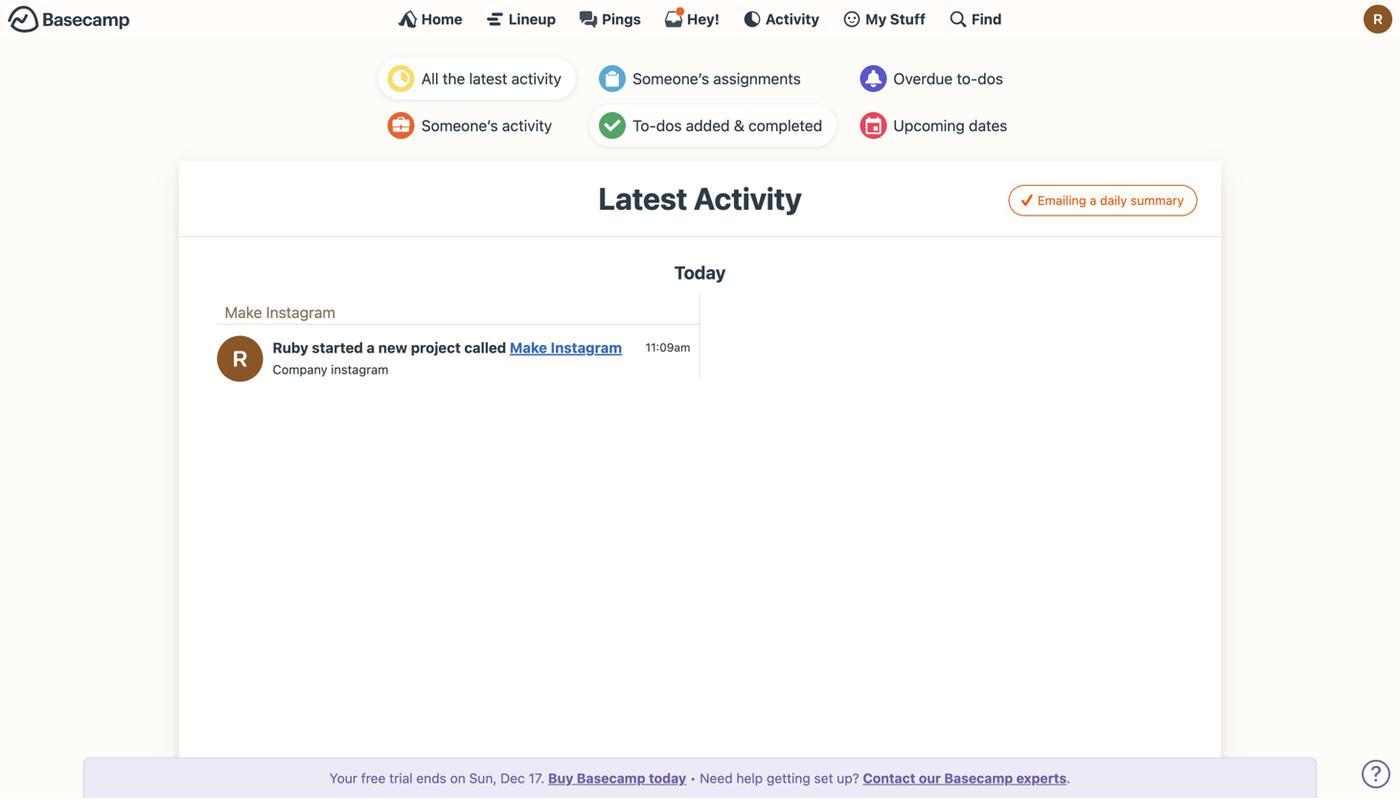 Task type: vqa. For each thing, say whether or not it's contained in the screenshot.
Name this list… text box
no



Task type: describe. For each thing, give the bounding box(es) containing it.
0 horizontal spatial instagram
[[266, 304, 336, 322]]

overdue
[[894, 70, 953, 88]]

dates
[[969, 117, 1008, 135]]

schedule image
[[860, 112, 887, 139]]

&
[[734, 117, 745, 135]]

ruby started a new project called make instagram
[[273, 340, 622, 356]]

overdue to-dos link
[[851, 58, 1022, 100]]

overdue to-dos
[[894, 70, 1004, 88]]

today
[[649, 771, 687, 787]]

sun,
[[469, 771, 497, 787]]

to-
[[633, 117, 657, 135]]

0 vertical spatial make
[[225, 304, 262, 322]]

summary
[[1131, 193, 1185, 208]]

all
[[422, 70, 439, 88]]

added
[[686, 117, 730, 135]]

activity report image
[[388, 65, 415, 92]]

home link
[[399, 10, 463, 29]]

lineup
[[509, 11, 556, 27]]

latest
[[599, 180, 688, 217]]

my stuff button
[[843, 10, 926, 29]]

on
[[450, 771, 466, 787]]

stuff
[[891, 11, 926, 27]]

emailing a daily summary
[[1038, 193, 1185, 208]]

company instagram
[[273, 363, 389, 377]]

trial
[[390, 771, 413, 787]]

find
[[972, 11, 1002, 27]]

someone's activity link
[[379, 105, 576, 147]]

to-
[[957, 70, 978, 88]]

find button
[[949, 10, 1002, 29]]

someone's activity
[[422, 117, 553, 135]]

need
[[700, 771, 733, 787]]

to-dos added & completed
[[633, 117, 823, 135]]

project
[[411, 340, 461, 356]]

my
[[866, 11, 887, 27]]

•
[[690, 771, 697, 787]]

17.
[[529, 771, 545, 787]]

.
[[1067, 771, 1071, 787]]

buy basecamp today link
[[548, 771, 687, 787]]

the
[[443, 70, 465, 88]]

assignment image
[[599, 65, 626, 92]]

reports image
[[860, 65, 887, 92]]

1 vertical spatial activity
[[502, 117, 553, 135]]

activity link
[[743, 10, 820, 29]]

1 horizontal spatial make
[[510, 340, 548, 356]]

latest activity
[[599, 180, 802, 217]]

all the latest activity
[[422, 70, 562, 88]]

1 horizontal spatial instagram
[[551, 340, 622, 356]]

instagram
[[331, 363, 389, 377]]

ruby image
[[217, 336, 263, 382]]

called
[[465, 340, 507, 356]]

someone's for someone's assignments
[[633, 70, 710, 88]]



Task type: locate. For each thing, give the bounding box(es) containing it.
set
[[815, 771, 834, 787]]

dos left added at the top of page
[[657, 117, 682, 135]]

0 vertical spatial dos
[[978, 70, 1004, 88]]

upcoming
[[894, 117, 965, 135]]

help
[[737, 771, 763, 787]]

1 vertical spatial make instagram link
[[510, 340, 622, 356]]

1 vertical spatial instagram
[[551, 340, 622, 356]]

make instagram link right called
[[510, 340, 622, 356]]

someone's up to-
[[633, 70, 710, 88]]

0 vertical spatial activity
[[766, 11, 820, 27]]

getting
[[767, 771, 811, 787]]

1 horizontal spatial dos
[[978, 70, 1004, 88]]

0 vertical spatial a
[[1090, 193, 1097, 208]]

todo image
[[599, 112, 626, 139]]

a left 'daily'
[[1090, 193, 1097, 208]]

make instagram link
[[225, 304, 336, 322], [510, 340, 622, 356]]

1 vertical spatial activity
[[694, 180, 802, 217]]

0 horizontal spatial make
[[225, 304, 262, 322]]

2 basecamp from the left
[[945, 771, 1014, 787]]

1 basecamp from the left
[[577, 771, 646, 787]]

someone's assignments link
[[590, 58, 837, 100]]

free
[[361, 771, 386, 787]]

latest
[[469, 70, 508, 88]]

instagram
[[266, 304, 336, 322], [551, 340, 622, 356]]

0 vertical spatial activity
[[512, 70, 562, 88]]

contact our basecamp experts link
[[863, 771, 1067, 787]]

up?
[[837, 771, 860, 787]]

person report image
[[388, 112, 415, 139]]

pings button
[[579, 10, 641, 29]]

contact
[[863, 771, 916, 787]]

hey!
[[687, 11, 720, 27]]

upcoming dates
[[894, 117, 1008, 135]]

someone's down the the on the left of the page
[[422, 117, 498, 135]]

basecamp
[[577, 771, 646, 787], [945, 771, 1014, 787]]

activity down the all the latest activity
[[502, 117, 553, 135]]

to-dos added & completed link
[[590, 105, 837, 147]]

1 horizontal spatial basecamp
[[945, 771, 1014, 787]]

your free trial ends on sun, dec 17. buy basecamp today • need help getting set up? contact our basecamp experts .
[[330, 771, 1071, 787]]

started
[[312, 340, 363, 356]]

instagram up ruby
[[266, 304, 336, 322]]

company
[[273, 363, 328, 377]]

activity up assignments
[[766, 11, 820, 27]]

assignments
[[714, 70, 801, 88]]

emailing
[[1038, 193, 1087, 208]]

emailing a daily summary button
[[1009, 185, 1198, 216]]

experts
[[1017, 771, 1067, 787]]

1 horizontal spatial make instagram link
[[510, 340, 622, 356]]

today
[[675, 262, 726, 283]]

make right called
[[510, 340, 548, 356]]

dos
[[978, 70, 1004, 88], [657, 117, 682, 135]]

0 horizontal spatial someone's
[[422, 117, 498, 135]]

upcoming dates link
[[851, 105, 1022, 147]]

0 horizontal spatial basecamp
[[577, 771, 646, 787]]

ends
[[417, 771, 447, 787]]

1 vertical spatial a
[[367, 340, 375, 356]]

0 horizontal spatial a
[[367, 340, 375, 356]]

make up ruby image
[[225, 304, 262, 322]]

11:09am element
[[646, 341, 691, 354]]

someone's assignments
[[633, 70, 801, 88]]

a
[[1090, 193, 1097, 208], [367, 340, 375, 356]]

0 horizontal spatial dos
[[657, 117, 682, 135]]

make instagram
[[225, 304, 336, 322]]

your
[[330, 771, 358, 787]]

11:09am
[[646, 341, 691, 354]]

0 horizontal spatial make instagram link
[[225, 304, 336, 322]]

1 vertical spatial dos
[[657, 117, 682, 135]]

make
[[225, 304, 262, 322], [510, 340, 548, 356]]

1 vertical spatial someone's
[[422, 117, 498, 135]]

0 vertical spatial make instagram link
[[225, 304, 336, 322]]

someone's for someone's activity
[[422, 117, 498, 135]]

a left new
[[367, 340, 375, 356]]

activity down &
[[694, 180, 802, 217]]

1 horizontal spatial a
[[1090, 193, 1097, 208]]

dec
[[501, 771, 525, 787]]

ruby image
[[1364, 5, 1393, 34]]

daily
[[1101, 193, 1128, 208]]

main element
[[0, 0, 1401, 37]]

make instagram link up ruby
[[225, 304, 336, 322]]

all the latest activity link
[[379, 58, 576, 100]]

completed
[[749, 117, 823, 135]]

instagram left the 11:09am
[[551, 340, 622, 356]]

0 vertical spatial someone's
[[633, 70, 710, 88]]

lineup link
[[486, 10, 556, 29]]

switch accounts image
[[8, 5, 130, 35]]

activity
[[766, 11, 820, 27], [694, 180, 802, 217]]

my stuff
[[866, 11, 926, 27]]

new
[[379, 340, 408, 356]]

dos up dates
[[978, 70, 1004, 88]]

basecamp right our
[[945, 771, 1014, 787]]

basecamp right "buy"
[[577, 771, 646, 787]]

ruby
[[273, 340, 309, 356]]

a inside button
[[1090, 193, 1097, 208]]

our
[[919, 771, 942, 787]]

someone's
[[633, 70, 710, 88], [422, 117, 498, 135]]

1 horizontal spatial someone's
[[633, 70, 710, 88]]

activity inside main element
[[766, 11, 820, 27]]

home
[[422, 11, 463, 27]]

buy
[[548, 771, 574, 787]]

pings
[[602, 11, 641, 27]]

1 vertical spatial make
[[510, 340, 548, 356]]

activity right latest
[[512, 70, 562, 88]]

activity
[[512, 70, 562, 88], [502, 117, 553, 135]]

0 vertical spatial instagram
[[266, 304, 336, 322]]

hey! button
[[664, 7, 720, 29]]



